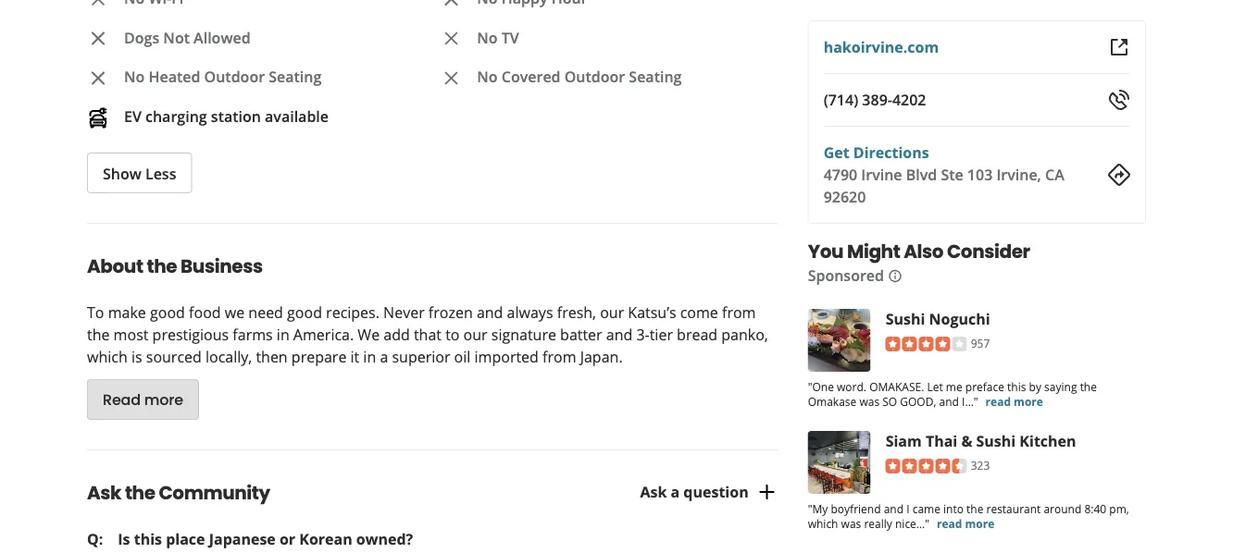 Task type: locate. For each thing, give the bounding box(es) containing it.
the inside "my boyfriend and i came into the restaurant around 8:40 pm, which was really nice…"
[[967, 501, 984, 517]]

1 vertical spatial in
[[363, 347, 376, 367]]

siam
[[886, 431, 922, 451]]

not
[[163, 27, 190, 47]]

directions
[[853, 143, 929, 162]]

no up ev
[[124, 67, 145, 87]]

you
[[808, 239, 843, 265]]

1 horizontal spatial sushi
[[976, 431, 1016, 451]]

24 close v2 image up 24 ev charging v2 icon in the top left of the page
[[87, 67, 109, 89]]

(714) 389-4202
[[824, 90, 926, 110]]

was left so
[[859, 394, 880, 409]]

read more link right i…"
[[986, 394, 1043, 409]]

me
[[946, 379, 963, 394]]

1 horizontal spatial read
[[986, 394, 1011, 409]]

read more link
[[986, 394, 1043, 409], [937, 516, 995, 531]]

0 horizontal spatial 24 close v2 image
[[87, 67, 109, 89]]

the right into
[[967, 501, 984, 517]]

0 vertical spatial a
[[380, 347, 388, 367]]

into
[[943, 501, 964, 517]]

read more for thai
[[937, 516, 995, 531]]

24 close v2 image
[[87, 0, 109, 10], [440, 0, 462, 10], [87, 28, 109, 50], [440, 67, 462, 89]]

ask
[[87, 480, 121, 506], [640, 482, 667, 502]]

our
[[600, 303, 624, 322], [463, 325, 488, 345]]

1 vertical spatial from
[[543, 347, 576, 367]]

1 vertical spatial this
[[134, 529, 162, 549]]

0 vertical spatial from
[[722, 303, 756, 322]]

our right to
[[463, 325, 488, 345]]

(714)
[[824, 90, 858, 110]]

was left really
[[841, 516, 861, 531]]

which inside "my boyfriend and i came into the restaurant around 8:40 pm, which was really nice…"
[[808, 516, 838, 531]]

4790
[[824, 165, 857, 185]]

a left question
[[671, 482, 680, 502]]

outdoor
[[204, 67, 265, 87], [564, 67, 625, 87]]

0 horizontal spatial read
[[937, 516, 962, 531]]

available
[[265, 106, 329, 126]]

0 vertical spatial read more link
[[986, 394, 1043, 409]]

frozen
[[428, 303, 473, 322]]

103
[[967, 165, 993, 185]]

read more
[[103, 390, 183, 410]]

outdoor for covered
[[564, 67, 625, 87]]

good,
[[900, 394, 936, 409]]

read more link for thai
[[937, 516, 995, 531]]

in up then
[[277, 325, 289, 345]]

ask a question
[[640, 482, 749, 502]]

this right is
[[134, 529, 162, 549]]

read for thai
[[937, 516, 962, 531]]

2 outdoor from the left
[[564, 67, 625, 87]]

question
[[684, 482, 749, 502]]

which left really
[[808, 516, 838, 531]]

24 ev charging v2 image
[[87, 107, 109, 129]]

add
[[384, 325, 410, 345]]

never
[[383, 303, 425, 322]]

preface
[[965, 379, 1004, 394]]

1 horizontal spatial which
[[808, 516, 838, 531]]

ask inside ask a question link
[[640, 482, 667, 502]]

2 good from the left
[[287, 303, 322, 322]]

1 outdoor from the left
[[204, 67, 265, 87]]

i
[[907, 501, 910, 517]]

read right nice…" in the bottom right of the page
[[937, 516, 962, 531]]

good up prestigious at the left bottom of page
[[150, 303, 185, 322]]

24 close v2 image left the no tv
[[440, 28, 462, 50]]

92620
[[824, 187, 866, 207]]

read
[[986, 394, 1011, 409], [937, 516, 962, 531]]

2 seating from the left
[[629, 67, 682, 87]]

24 phone v2 image
[[1108, 89, 1130, 111]]

the
[[147, 254, 177, 279], [87, 325, 110, 345], [1080, 379, 1097, 394], [125, 480, 155, 506], [967, 501, 984, 517]]

a
[[380, 347, 388, 367], [671, 482, 680, 502]]

sushi
[[886, 309, 925, 329], [976, 431, 1016, 451]]

1 vertical spatial read more link
[[937, 516, 995, 531]]

from
[[722, 303, 756, 322], [543, 347, 576, 367]]

more left saying
[[1014, 394, 1043, 409]]

prestigious
[[152, 325, 229, 345]]

this left by
[[1007, 379, 1026, 394]]

also
[[904, 239, 944, 265]]

1 horizontal spatial 24 close v2 image
[[440, 28, 462, 50]]

0 vertical spatial 24 close v2 image
[[440, 28, 462, 50]]

siam thai & sushi kitchen image
[[808, 431, 871, 494]]

no down the no tv
[[477, 67, 498, 87]]

and left i…"
[[939, 394, 959, 409]]

24 external link v2 image
[[1108, 36, 1130, 58]]

no heated outdoor seating
[[124, 67, 322, 87]]

was inside "my boyfriend and i came into the restaurant around 8:40 pm, which was really nice…"
[[841, 516, 861, 531]]

nice…"
[[895, 516, 930, 531]]

and inside "one word. omakase. let me preface this by saying the omakase was so good, and i…"
[[939, 394, 959, 409]]

read for noguchi
[[986, 394, 1011, 409]]

0 vertical spatial in
[[277, 325, 289, 345]]

more for siam thai & sushi kitchen
[[965, 516, 995, 531]]

1 seating from the left
[[269, 67, 322, 87]]

from up panko,
[[722, 303, 756, 322]]

sushi noguchi link
[[886, 309, 990, 329]]

0 horizontal spatial which
[[87, 347, 128, 367]]

by
[[1029, 379, 1041, 394]]

read more right nice…" in the bottom right of the page
[[937, 516, 995, 531]]

was inside "one word. omakase. let me preface this by saying the omakase was so good, and i…"
[[859, 394, 880, 409]]

read right i…"
[[986, 394, 1011, 409]]

community
[[159, 480, 270, 506]]

read more for noguchi
[[986, 394, 1043, 409]]

1 vertical spatial our
[[463, 325, 488, 345]]

1 vertical spatial sushi
[[976, 431, 1016, 451]]

1 vertical spatial read more
[[937, 516, 995, 531]]

dogs not allowed
[[124, 27, 251, 47]]

ste
[[941, 165, 963, 185]]

this
[[1007, 379, 1026, 394], [134, 529, 162, 549]]

read more link right nice…" in the bottom right of the page
[[937, 516, 995, 531]]

1 horizontal spatial a
[[671, 482, 680, 502]]

sushi up 4 star rating image
[[886, 309, 925, 329]]

0 vertical spatial this
[[1007, 379, 1026, 394]]

place
[[166, 529, 205, 549]]

thai
[[926, 431, 957, 451]]

about
[[87, 254, 143, 279]]

ask up the q:
[[87, 480, 121, 506]]

0 horizontal spatial sushi
[[886, 309, 925, 329]]

ask left question
[[640, 482, 667, 502]]

and
[[477, 303, 503, 322], [606, 325, 633, 345], [939, 394, 959, 409], [884, 501, 904, 517]]

0 horizontal spatial a
[[380, 347, 388, 367]]

2 horizontal spatial more
[[1014, 394, 1043, 409]]

the down to
[[87, 325, 110, 345]]

make
[[108, 303, 146, 322]]

from down batter
[[543, 347, 576, 367]]

then
[[256, 347, 288, 367]]

0 horizontal spatial our
[[463, 325, 488, 345]]

recipes.
[[326, 303, 380, 322]]

0 vertical spatial was
[[859, 394, 880, 409]]

farms
[[233, 325, 273, 345]]

more right into
[[965, 516, 995, 531]]

1 vertical spatial a
[[671, 482, 680, 502]]

0 horizontal spatial ask
[[87, 480, 121, 506]]

outdoor right covered
[[564, 67, 625, 87]]

0 vertical spatial sushi
[[886, 309, 925, 329]]

tv
[[502, 27, 519, 47]]

sushi up 323
[[976, 431, 1016, 451]]

389-
[[862, 90, 892, 110]]

good up the america.
[[287, 303, 322, 322]]

1 horizontal spatial in
[[363, 347, 376, 367]]

and left i
[[884, 501, 904, 517]]

come
[[680, 303, 718, 322]]

0 horizontal spatial more
[[144, 390, 183, 410]]

covered
[[502, 67, 561, 87]]

4 star rating image
[[886, 337, 967, 352]]

1 horizontal spatial good
[[287, 303, 322, 322]]

ev charging station available
[[124, 106, 329, 126]]

really
[[864, 516, 892, 531]]

1 vertical spatial which
[[808, 516, 838, 531]]

which left is
[[87, 347, 128, 367]]

seating
[[269, 67, 322, 87], [629, 67, 682, 87]]

4.5 star rating image
[[886, 459, 967, 474]]

1 vertical spatial was
[[841, 516, 861, 531]]

16 info v2 image
[[888, 269, 903, 284]]

24 close v2 image
[[440, 28, 462, 50], [87, 67, 109, 89]]

1 horizontal spatial outdoor
[[564, 67, 625, 87]]

oil
[[454, 347, 471, 367]]

0 vertical spatial our
[[600, 303, 624, 322]]

need
[[248, 303, 283, 322]]

so
[[882, 394, 897, 409]]

owned?
[[356, 529, 413, 549]]

0 horizontal spatial good
[[150, 303, 185, 322]]

1 horizontal spatial ask
[[640, 482, 667, 502]]

a down add
[[380, 347, 388, 367]]

no for no heated outdoor seating
[[124, 67, 145, 87]]

and inside "my boyfriend and i came into the restaurant around 8:40 pm, which was really nice…"
[[884, 501, 904, 517]]

0 horizontal spatial outdoor
[[204, 67, 265, 87]]

in right the it
[[363, 347, 376, 367]]

1 horizontal spatial this
[[1007, 379, 1026, 394]]

show less button
[[87, 153, 192, 193]]

heated
[[149, 67, 200, 87]]

good
[[150, 303, 185, 322], [287, 303, 322, 322]]

outdoor up station
[[204, 67, 265, 87]]

more
[[144, 390, 183, 410], [1014, 394, 1043, 409], [965, 516, 995, 531]]

more right the read
[[144, 390, 183, 410]]

0 vertical spatial read
[[986, 394, 1011, 409]]

station
[[211, 106, 261, 126]]

1 horizontal spatial more
[[965, 516, 995, 531]]

ask for ask the community
[[87, 480, 121, 506]]

our right fresh,
[[600, 303, 624, 322]]

"one word. omakase. let me preface this by saying the omakase was so good, and i…"
[[808, 379, 1097, 409]]

1 horizontal spatial seating
[[629, 67, 682, 87]]

read more right i…"
[[986, 394, 1043, 409]]

the right about at the left of the page
[[147, 254, 177, 279]]

outdoor for heated
[[204, 67, 265, 87]]

which
[[87, 347, 128, 367], [808, 516, 838, 531]]

is
[[131, 347, 142, 367]]

no for no covered outdoor seating
[[477, 67, 498, 87]]

siam thai & sushi kitchen
[[886, 431, 1076, 451]]

0 vertical spatial which
[[87, 347, 128, 367]]

&
[[961, 431, 972, 451]]

get directions 4790 irvine blvd ste 103 irvine, ca 92620
[[824, 143, 1064, 207]]

0 horizontal spatial this
[[134, 529, 162, 549]]

charging
[[145, 106, 207, 126]]

1 vertical spatial read
[[937, 516, 962, 531]]

no left tv
[[477, 27, 498, 47]]

business
[[181, 254, 263, 279]]

1 vertical spatial 24 close v2 image
[[87, 67, 109, 89]]

the right saying
[[1080, 379, 1097, 394]]

0 vertical spatial read more
[[986, 394, 1043, 409]]

siam thai & sushi kitchen link
[[886, 431, 1076, 451]]

pm,
[[1109, 501, 1129, 517]]

0 horizontal spatial seating
[[269, 67, 322, 87]]



Task type: describe. For each thing, give the bounding box(es) containing it.
sponsored
[[808, 266, 884, 286]]

less
[[145, 163, 176, 183]]

came
[[912, 501, 941, 517]]

the up is
[[125, 480, 155, 506]]

1 horizontal spatial from
[[722, 303, 756, 322]]

batter
[[560, 325, 602, 345]]

0 horizontal spatial in
[[277, 325, 289, 345]]

omakase
[[808, 394, 857, 409]]

more inside button
[[144, 390, 183, 410]]

ca
[[1045, 165, 1064, 185]]

superior
[[392, 347, 450, 367]]

to
[[87, 303, 104, 322]]

to
[[445, 325, 460, 345]]

to make good food we need good recipes. never frozen and always fresh, our katsu's come from the most prestigious farms in america. we add that to our signature batter and 3-tier bread panko, which is sourced locally, then prepare it in a superior oil imported from japan.
[[87, 303, 768, 367]]

24 close v2 image for no tv
[[440, 28, 462, 50]]

food
[[189, 303, 221, 322]]

might
[[847, 239, 900, 265]]

bread
[[677, 325, 718, 345]]

fresh,
[[557, 303, 596, 322]]

ask for ask a question
[[640, 482, 667, 502]]

sushi noguchi image
[[808, 309, 871, 372]]

and left 3-
[[606, 325, 633, 345]]

restaurant
[[986, 501, 1041, 517]]

24 close v2 image for no heated outdoor seating
[[87, 67, 109, 89]]

word.
[[837, 379, 867, 394]]

tier
[[650, 325, 673, 345]]

is
[[118, 529, 130, 549]]

kitchen
[[1020, 431, 1076, 451]]

japanese
[[209, 529, 276, 549]]

seating for no heated outdoor seating
[[269, 67, 322, 87]]

no for no tv
[[477, 27, 498, 47]]

957
[[971, 336, 990, 351]]

read more link for noguchi
[[986, 394, 1043, 409]]

this inside "one word. omakase. let me preface this by saying the omakase was so good, and i…"
[[1007, 379, 1026, 394]]

saying
[[1044, 379, 1077, 394]]

allowed
[[194, 27, 251, 47]]

a inside the to make good food we need good recipes. never frozen and always fresh, our katsu's come from the most prestigious farms in america. we add that to our signature batter and 3-tier bread panko, which is sourced locally, then prepare it in a superior oil imported from japan.
[[380, 347, 388, 367]]

the inside the to make good food we need good recipes. never frozen and always fresh, our katsu's come from the most prestigious farms in america. we add that to our signature batter and 3-tier bread panko, which is sourced locally, then prepare it in a superior oil imported from japan.
[[87, 325, 110, 345]]

always
[[507, 303, 553, 322]]

that
[[414, 325, 442, 345]]

i…"
[[962, 394, 978, 409]]

korean
[[299, 529, 352, 549]]

sourced
[[146, 347, 202, 367]]

q:
[[87, 529, 103, 549]]

0 horizontal spatial from
[[543, 347, 576, 367]]

24 directions v2 image
[[1108, 164, 1130, 186]]

most
[[114, 325, 149, 345]]

hakoirvine.com link
[[824, 37, 939, 57]]

ask the community element
[[57, 450, 808, 554]]

"my
[[808, 501, 828, 517]]

around
[[1044, 501, 1082, 517]]

more for sushi noguchi
[[1014, 394, 1043, 409]]

imported
[[474, 347, 539, 367]]

8:40
[[1084, 501, 1107, 517]]

"my boyfriend and i came into the restaurant around 8:40 pm, which was really nice…"
[[808, 501, 1129, 531]]

no tv
[[477, 27, 519, 47]]

america.
[[293, 325, 354, 345]]

panko,
[[721, 325, 768, 345]]

about the business element
[[57, 223, 778, 420]]

which inside the to make good food we need good recipes. never frozen and always fresh, our katsu's come from the most prestigious farms in america. we add that to our signature batter and 3-tier bread panko, which is sourced locally, then prepare it in a superior oil imported from japan.
[[87, 347, 128, 367]]

show
[[103, 163, 141, 183]]

4202
[[892, 90, 926, 110]]

we
[[358, 325, 380, 345]]

the inside "one word. omakase. let me preface this by saying the omakase was so good, and i…"
[[1080, 379, 1097, 394]]

1 good from the left
[[150, 303, 185, 322]]

323
[[971, 458, 990, 473]]

signature
[[491, 325, 556, 345]]

read more button
[[87, 379, 199, 420]]

katsu's
[[628, 303, 676, 322]]

24 add v2 image
[[756, 481, 778, 504]]

irvine,
[[997, 165, 1041, 185]]

get directions link
[[824, 143, 929, 162]]

let
[[927, 379, 943, 394]]

blvd
[[906, 165, 937, 185]]

ask a question link
[[640, 481, 778, 504]]

1 horizontal spatial our
[[600, 303, 624, 322]]

no covered outdoor seating
[[477, 67, 682, 87]]

hakoirvine.com
[[824, 37, 939, 57]]

seating for no covered outdoor seating
[[629, 67, 682, 87]]

ev
[[124, 106, 142, 126]]

sushi noguchi
[[886, 309, 990, 329]]

about the business
[[87, 254, 263, 279]]

consider
[[947, 239, 1030, 265]]

dogs
[[124, 27, 159, 47]]

we
[[225, 303, 245, 322]]

3-
[[636, 325, 650, 345]]

it
[[350, 347, 359, 367]]

is this place japanese or korean owned?
[[118, 529, 413, 549]]

noguchi
[[929, 309, 990, 329]]

this inside the ask the community element
[[134, 529, 162, 549]]

and right frozen
[[477, 303, 503, 322]]



Task type: vqa. For each thing, say whether or not it's contained in the screenshot.
Sun at the left of the page
no



